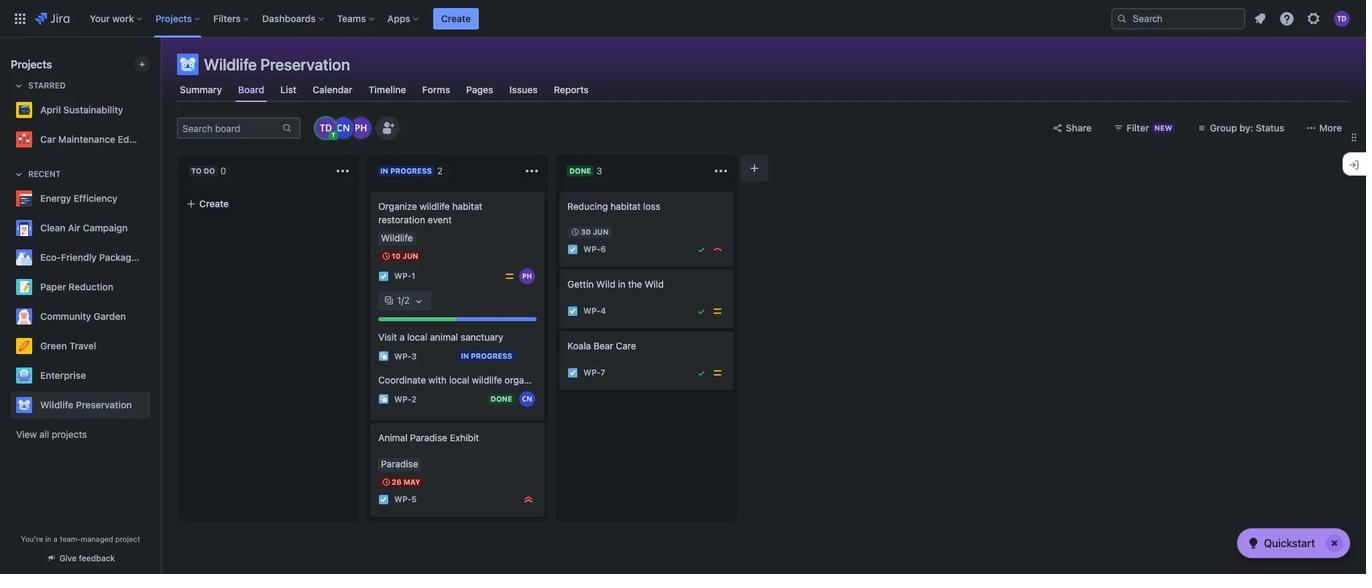 Task type: describe. For each thing, give the bounding box(es) containing it.
wp-7 link
[[583, 367, 605, 379]]

more button
[[1298, 117, 1350, 139]]

animal
[[378, 432, 407, 443]]

visit
[[378, 331, 397, 343]]

issues
[[509, 84, 538, 95]]

1 / 2
[[397, 294, 410, 306]]

wp-5 link
[[394, 494, 417, 505]]

high image
[[712, 244, 723, 255]]

wp-4 link
[[583, 305, 606, 317]]

feedback
[[79, 553, 115, 563]]

coordinate
[[378, 374, 426, 386]]

give feedback button
[[38, 547, 123, 569]]

quickstart
[[1264, 537, 1315, 549]]

reports link
[[551, 78, 591, 102]]

1 horizontal spatial in
[[618, 278, 626, 290]]

done for done 3
[[569, 166, 591, 175]]

you're in a team-managed project
[[21, 534, 140, 543]]

26 may
[[392, 477, 420, 486]]

tab list containing board
[[169, 78, 1358, 102]]

2 for in progress 2
[[437, 165, 443, 176]]

event
[[428, 214, 452, 225]]

4
[[601, 306, 606, 316]]

wp- for 4
[[583, 306, 601, 316]]

bear
[[593, 340, 613, 351]]

calendar
[[313, 84, 352, 95]]

organizations
[[505, 374, 563, 386]]

education
[[118, 133, 162, 145]]

done image for wp-4
[[696, 306, 707, 317]]

sub task image
[[378, 394, 389, 405]]

wp-2 link
[[394, 393, 417, 405]]

remove from starred image for car maintenance education
[[146, 131, 162, 148]]

column actions menu image for 3
[[713, 163, 729, 179]]

reduction
[[68, 281, 113, 292]]

wildlife preservation link
[[11, 392, 145, 418]]

1 vertical spatial create
[[199, 198, 229, 209]]

efficiency
[[74, 192, 117, 204]]

filters
[[213, 12, 241, 24]]

projects inside dropdown button
[[155, 12, 192, 24]]

help image
[[1279, 10, 1295, 26]]

0 horizontal spatial in
[[45, 534, 51, 543]]

dashboards
[[262, 12, 316, 24]]

projects
[[52, 429, 87, 440]]

forms link
[[420, 78, 453, 102]]

0 horizontal spatial projects
[[11, 58, 52, 70]]

sanctuary
[[461, 331, 503, 343]]

timeline link
[[366, 78, 409, 102]]

paper reduction
[[40, 281, 113, 292]]

to
[[191, 166, 202, 175]]

2 wild from the left
[[645, 278, 664, 290]]

with
[[428, 374, 447, 386]]

2 for 1 / 2
[[404, 294, 410, 306]]

do
[[204, 166, 215, 175]]

column actions menu image for 0
[[335, 163, 351, 179]]

3 for done 3
[[596, 165, 602, 176]]

all
[[40, 429, 49, 440]]

cara nguyen image
[[519, 391, 535, 407]]

done image for gettin wild in the wild
[[696, 306, 707, 317]]

done 3
[[569, 165, 602, 176]]

0
[[220, 165, 226, 176]]

eco-friendly packaging link
[[11, 244, 145, 271]]

habitat inside organize wildlife habitat restoration event
[[452, 201, 482, 212]]

clean
[[40, 222, 65, 233]]

local for a
[[407, 331, 427, 343]]

0 horizontal spatial preservation
[[76, 399, 132, 410]]

30
[[581, 227, 591, 236]]

list link
[[278, 78, 299, 102]]

done for done
[[491, 395, 512, 403]]

give
[[59, 553, 77, 563]]

wp-4
[[583, 306, 606, 316]]

care
[[616, 340, 636, 351]]

add to starred image for community garden
[[146, 308, 162, 325]]

highest image
[[523, 494, 534, 505]]

gettin
[[567, 278, 594, 290]]

more
[[1319, 122, 1342, 133]]

in progress 2
[[380, 165, 443, 176]]

recent
[[28, 169, 61, 179]]

issues link
[[507, 78, 540, 102]]

energy
[[40, 192, 71, 204]]

create inside primary element
[[441, 12, 471, 24]]

managed
[[81, 534, 113, 543]]

reducing habitat loss
[[567, 201, 660, 212]]

26 may 2023 image
[[381, 477, 392, 488]]

april sustainability link
[[11, 97, 145, 123]]

apps
[[387, 12, 410, 24]]

wp-1 link
[[394, 271, 415, 282]]

reducing
[[567, 201, 608, 212]]

5
[[411, 495, 417, 505]]

organize wildlife habitat restoration event
[[378, 201, 482, 225]]

6
[[601, 244, 606, 254]]

1 vertical spatial create button
[[178, 192, 359, 216]]

add to starred image for green travel
[[146, 338, 162, 354]]

your
[[90, 12, 110, 24]]

appswitcher icon image
[[12, 10, 28, 26]]

/
[[401, 294, 404, 306]]

remove from starred image for april sustainability
[[146, 102, 162, 118]]

apps button
[[383, 8, 424, 29]]

friendly
[[61, 251, 97, 263]]

wp- for 2
[[394, 394, 411, 404]]

restoration
[[378, 214, 425, 225]]

10 jun
[[392, 251, 418, 260]]

pages
[[466, 84, 493, 95]]

car maintenance education link
[[11, 126, 162, 153]]

1 vertical spatial wildlife
[[472, 374, 502, 386]]

animal
[[430, 331, 458, 343]]

april sustainability
[[40, 104, 123, 115]]

progress for in progress
[[471, 352, 512, 360]]

payton hansen image
[[519, 268, 535, 284]]

wp-1
[[394, 271, 415, 281]]

create project image
[[137, 59, 148, 70]]

car
[[40, 133, 56, 145]]

add to starred image for energy efficiency
[[146, 190, 162, 207]]

0 vertical spatial medium image
[[504, 271, 515, 282]]

filters button
[[209, 8, 254, 29]]

travel
[[69, 340, 96, 351]]

your work button
[[86, 8, 147, 29]]



Task type: locate. For each thing, give the bounding box(es) containing it.
1 down 10 jun
[[411, 271, 415, 281]]

0 horizontal spatial progress
[[390, 166, 432, 175]]

done image for wp-6
[[696, 244, 707, 255]]

0 vertical spatial task image
[[378, 271, 389, 282]]

1 add to starred image from the top
[[146, 308, 162, 325]]

10
[[392, 251, 401, 260]]

progress for in progress 2
[[390, 166, 432, 175]]

garden
[[94, 310, 126, 322]]

wp-5
[[394, 495, 417, 505]]

jun for 30 jun
[[593, 227, 609, 236]]

1 horizontal spatial done
[[569, 166, 591, 175]]

0 vertical spatial 3
[[596, 165, 602, 176]]

maintenance
[[58, 133, 115, 145]]

1 horizontal spatial column actions menu image
[[713, 163, 729, 179]]

2 add to starred image from the top
[[146, 397, 162, 413]]

done left cara nguyen icon
[[491, 395, 512, 403]]

payton hansen image
[[350, 117, 372, 139]]

medium image for koala bear care
[[712, 367, 723, 378]]

give feedback
[[59, 553, 115, 563]]

0 vertical spatial create
[[441, 12, 471, 24]]

0 vertical spatial jun
[[593, 227, 609, 236]]

projects
[[155, 12, 192, 24], [11, 58, 52, 70]]

paradise
[[410, 432, 447, 443]]

create button right apps dropdown button
[[433, 8, 479, 29]]

done inside done 3
[[569, 166, 591, 175]]

task image for wp-1
[[378, 271, 389, 282]]

done image
[[696, 244, 707, 255], [696, 244, 707, 255], [696, 306, 707, 317]]

2 habitat from the left
[[610, 201, 641, 212]]

in up coordinate with local wildlife organizations
[[461, 352, 469, 360]]

wp- right sub task icon
[[394, 351, 411, 361]]

collapse starred projects image
[[11, 78, 27, 94]]

1 vertical spatial progress
[[471, 352, 512, 360]]

Search field
[[1111, 8, 1245, 29]]

wp- down gettin
[[583, 306, 601, 316]]

1 habitat from the left
[[452, 201, 482, 212]]

task image down 10 june 2023 icon
[[378, 271, 389, 282]]

10 june 2023 image
[[381, 251, 392, 262]]

2 vertical spatial 2
[[411, 394, 417, 404]]

0 horizontal spatial a
[[54, 534, 58, 543]]

create down the do
[[199, 198, 229, 209]]

0 vertical spatial wildlife preservation
[[204, 55, 350, 74]]

0 vertical spatial in
[[618, 278, 626, 290]]

1 horizontal spatial 2
[[411, 394, 417, 404]]

0 vertical spatial wildlife
[[204, 55, 257, 74]]

preservation up view all projects "link"
[[76, 399, 132, 410]]

1 horizontal spatial progress
[[471, 352, 512, 360]]

column actions menu image
[[335, 163, 351, 179], [713, 163, 729, 179]]

in up the organize on the left top
[[380, 166, 388, 175]]

enterprise link
[[11, 362, 145, 389]]

task image down 26 may 2023 icon
[[378, 494, 389, 505]]

1 horizontal spatial local
[[449, 374, 469, 386]]

air
[[68, 222, 80, 233]]

green travel
[[40, 340, 96, 351]]

a
[[400, 331, 405, 343], [54, 534, 58, 543]]

the
[[628, 278, 642, 290]]

1 vertical spatial in
[[45, 534, 51, 543]]

column actions menu image
[[524, 163, 540, 179]]

wp- for 6
[[583, 244, 601, 254]]

your work
[[90, 12, 134, 24]]

remove from starred image
[[146, 102, 162, 118], [146, 131, 162, 148]]

1 vertical spatial add to starred image
[[146, 397, 162, 413]]

wp- down coordinate
[[394, 394, 411, 404]]

may
[[403, 477, 420, 486]]

community garden
[[40, 310, 126, 322]]

in
[[380, 166, 388, 175], [461, 352, 469, 360]]

task image for wp-4
[[567, 306, 578, 317]]

done up reducing in the left top of the page
[[569, 166, 591, 175]]

1 horizontal spatial jun
[[593, 227, 609, 236]]

1 horizontal spatial wildlife preservation
[[204, 55, 350, 74]]

1
[[411, 271, 415, 281], [397, 294, 401, 306]]

1 vertical spatial jun
[[402, 251, 418, 260]]

0 vertical spatial projects
[[155, 12, 192, 24]]

task image left wp-4 link
[[567, 306, 578, 317]]

task image
[[378, 271, 389, 282], [567, 306, 578, 317]]

a right visit at left bottom
[[400, 331, 405, 343]]

0 vertical spatial remove from starred image
[[146, 102, 162, 118]]

3 for wp-3
[[411, 351, 417, 361]]

1 horizontal spatial wildlife
[[472, 374, 502, 386]]

create
[[441, 12, 471, 24], [199, 198, 229, 209]]

paper
[[40, 281, 66, 292]]

collapse recent projects image
[[11, 166, 27, 182]]

projects up collapse starred projects icon at the top
[[11, 58, 52, 70]]

0 vertical spatial progress
[[390, 166, 432, 175]]

settings image
[[1306, 10, 1322, 26]]

in left the
[[618, 278, 626, 290]]

30 june 2023 image
[[570, 227, 581, 237], [570, 227, 581, 237]]

tariq douglas image
[[315, 117, 337, 139]]

add to starred image for wildlife preservation
[[146, 397, 162, 413]]

1 wild from the left
[[596, 278, 615, 290]]

medium image
[[504, 271, 515, 282], [712, 306, 723, 317], [712, 367, 723, 378]]

0 horizontal spatial in
[[380, 166, 388, 175]]

0 horizontal spatial create button
[[178, 192, 359, 216]]

quickstart button
[[1237, 528, 1350, 558]]

1 horizontal spatial a
[[400, 331, 405, 343]]

timeline
[[369, 84, 406, 95]]

0 vertical spatial in
[[380, 166, 388, 175]]

wild right the
[[645, 278, 664, 290]]

0 vertical spatial preservation
[[260, 55, 350, 74]]

0 horizontal spatial done
[[491, 395, 512, 403]]

wp-3 link
[[394, 351, 417, 362]]

tab list
[[169, 78, 1358, 102]]

create button inside primary element
[[433, 8, 479, 29]]

1 horizontal spatial projects
[[155, 12, 192, 24]]

0 vertical spatial a
[[400, 331, 405, 343]]

view all projects link
[[11, 422, 150, 447]]

starred
[[28, 80, 66, 91]]

1 column actions menu image from the left
[[335, 163, 351, 179]]

done image for koala bear care
[[696, 367, 707, 378]]

loss
[[643, 201, 660, 212]]

done image
[[696, 306, 707, 317], [696, 367, 707, 378], [696, 367, 707, 378]]

1 horizontal spatial preservation
[[260, 55, 350, 74]]

primary element
[[8, 0, 1111, 37]]

in
[[618, 278, 626, 290], [45, 534, 51, 543]]

sidebar navigation image
[[146, 54, 176, 80]]

jun right 30
[[593, 227, 609, 236]]

1 vertical spatial task image
[[567, 367, 578, 378]]

6 add to starred image from the top
[[146, 367, 162, 384]]

create button down "0"
[[178, 192, 359, 216]]

wildlife up the event
[[420, 201, 450, 212]]

2 horizontal spatial 2
[[437, 165, 443, 176]]

projects right work
[[155, 12, 192, 24]]

0 horizontal spatial wildlife
[[420, 201, 450, 212]]

0 horizontal spatial column actions menu image
[[335, 163, 351, 179]]

task image left wp-6 link
[[567, 244, 578, 255]]

projects button
[[151, 8, 205, 29]]

task image for wp-6
[[567, 244, 578, 255]]

wp- down 10 jun
[[394, 271, 411, 281]]

1 vertical spatial done
[[491, 395, 512, 403]]

add to starred image for eco-friendly packaging
[[146, 249, 162, 266]]

0 vertical spatial 2
[[437, 165, 443, 176]]

campaign
[[83, 222, 128, 233]]

jun for 10 jun
[[402, 251, 418, 260]]

0 vertical spatial done
[[569, 166, 591, 175]]

progress down sanctuary
[[471, 352, 512, 360]]

wildlife preservation down enterprise link
[[40, 399, 132, 410]]

add to starred image
[[146, 190, 162, 207], [146, 220, 162, 236], [146, 249, 162, 266], [146, 279, 162, 295], [146, 338, 162, 354], [146, 367, 162, 384]]

1 horizontal spatial wild
[[645, 278, 664, 290]]

1 vertical spatial medium image
[[712, 306, 723, 317]]

wp-7
[[583, 368, 605, 378]]

1 vertical spatial 2
[[404, 294, 410, 306]]

banner containing your work
[[0, 0, 1366, 38]]

medium image for gettin wild in the wild
[[712, 306, 723, 317]]

notifications image
[[1252, 10, 1268, 26]]

add to starred image for clean air campaign
[[146, 220, 162, 236]]

jun right 10
[[402, 251, 418, 260]]

1 horizontal spatial task image
[[567, 306, 578, 317]]

wp-6 link
[[583, 244, 606, 255]]

april
[[40, 104, 61, 115]]

1 horizontal spatial create button
[[433, 8, 479, 29]]

dismiss quickstart image
[[1324, 532, 1345, 554]]

5 add to starred image from the top
[[146, 338, 162, 354]]

dashboards button
[[258, 8, 329, 29]]

project
[[115, 534, 140, 543]]

1 horizontal spatial 3
[[596, 165, 602, 176]]

1 vertical spatial projects
[[11, 58, 52, 70]]

1 vertical spatial 3
[[411, 351, 417, 361]]

car maintenance education
[[40, 133, 162, 145]]

2 down wp-1 link
[[404, 294, 410, 306]]

2 add to starred image from the top
[[146, 220, 162, 236]]

green travel link
[[11, 333, 145, 359]]

0 horizontal spatial create
[[199, 198, 229, 209]]

1 remove from starred image from the top
[[146, 102, 162, 118]]

check image
[[1245, 535, 1261, 551]]

3 up coordinate
[[411, 351, 417, 361]]

1 vertical spatial 1
[[397, 294, 401, 306]]

view all projects
[[16, 429, 87, 440]]

1 vertical spatial local
[[449, 374, 469, 386]]

banner
[[0, 0, 1366, 38]]

gettin wild in the wild
[[567, 278, 664, 290]]

0 horizontal spatial local
[[407, 331, 427, 343]]

3 up reducing in the left top of the page
[[596, 165, 602, 176]]

2
[[437, 165, 443, 176], [404, 294, 410, 306], [411, 394, 417, 404]]

wildlife up the board
[[204, 55, 257, 74]]

wp- for 1
[[394, 271, 411, 281]]

add to starred image for enterprise
[[146, 367, 162, 384]]

wp- down koala bear care
[[583, 368, 601, 378]]

wild right gettin
[[596, 278, 615, 290]]

wp- for 5
[[394, 495, 411, 505]]

koala bear care
[[567, 340, 636, 351]]

1 vertical spatial preservation
[[76, 399, 132, 410]]

1 vertical spatial remove from starred image
[[146, 131, 162, 148]]

task image for wp-5
[[378, 494, 389, 505]]

0 vertical spatial task image
[[567, 244, 578, 255]]

energy efficiency link
[[11, 185, 145, 212]]

task image for wp-7
[[567, 367, 578, 378]]

sustainability
[[63, 104, 123, 115]]

add to starred image
[[146, 308, 162, 325], [146, 397, 162, 413]]

task image
[[567, 244, 578, 255], [567, 367, 578, 378], [378, 494, 389, 505]]

work
[[112, 12, 134, 24]]

26 may 2023 image
[[381, 477, 392, 488]]

0 horizontal spatial habitat
[[452, 201, 482, 212]]

1 vertical spatial a
[[54, 534, 58, 543]]

1 vertical spatial wildlife preservation
[[40, 399, 132, 410]]

forms
[[422, 84, 450, 95]]

1 down wp-1 link
[[397, 294, 401, 306]]

0 vertical spatial add to starred image
[[146, 308, 162, 325]]

0 horizontal spatial jun
[[402, 251, 418, 260]]

add people image
[[380, 120, 396, 136]]

0 horizontal spatial 3
[[411, 351, 417, 361]]

2 remove from starred image from the top
[[146, 131, 162, 148]]

0 horizontal spatial wildlife
[[40, 399, 73, 410]]

exhibit
[[450, 432, 479, 443]]

progress up the organize on the left top
[[390, 166, 432, 175]]

preservation
[[260, 55, 350, 74], [76, 399, 132, 410]]

calendar link
[[310, 78, 355, 102]]

1 horizontal spatial habitat
[[610, 201, 641, 212]]

reports
[[554, 84, 589, 95]]

wildlife up view all projects
[[40, 399, 73, 410]]

10 june 2023 image
[[381, 251, 392, 262]]

a left 'team-'
[[54, 534, 58, 543]]

wildlife preservation up list
[[204, 55, 350, 74]]

wp-2
[[394, 394, 417, 404]]

teams
[[337, 12, 366, 24]]

0 vertical spatial local
[[407, 331, 427, 343]]

in right you're
[[45, 534, 51, 543]]

7
[[601, 368, 605, 378]]

0 horizontal spatial 1
[[397, 294, 401, 306]]

2 up organize wildlife habitat restoration event
[[437, 165, 443, 176]]

1 vertical spatial task image
[[567, 306, 578, 317]]

cara nguyen image
[[333, 117, 354, 139]]

enterprise
[[40, 369, 86, 381]]

wp- down 26 may on the left bottom
[[394, 495, 411, 505]]

2 vertical spatial medium image
[[712, 367, 723, 378]]

wp- for 3
[[394, 351, 411, 361]]

eco-friendly packaging
[[40, 251, 145, 263]]

in inside in progress 2
[[380, 166, 388, 175]]

eco-
[[40, 251, 61, 263]]

sub task image
[[378, 351, 389, 362]]

wp- down 30 jun on the top of the page
[[583, 244, 601, 254]]

1 horizontal spatial in
[[461, 352, 469, 360]]

wp- for 7
[[583, 368, 601, 378]]

clean air campaign
[[40, 222, 128, 233]]

0 vertical spatial create button
[[433, 8, 479, 29]]

visit a local animal sanctuary
[[378, 331, 503, 343]]

1 vertical spatial in
[[461, 352, 469, 360]]

preservation up list
[[260, 55, 350, 74]]

in for in progress
[[461, 352, 469, 360]]

0 vertical spatial 1
[[411, 271, 415, 281]]

1 horizontal spatial wildlife
[[204, 55, 257, 74]]

local up "wp-3"
[[407, 331, 427, 343]]

30 jun
[[581, 227, 609, 236]]

2 column actions menu image from the left
[[713, 163, 729, 179]]

create right apps dropdown button
[[441, 12, 471, 24]]

1 add to starred image from the top
[[146, 190, 162, 207]]

0 horizontal spatial 2
[[404, 294, 410, 306]]

1 horizontal spatial create
[[441, 12, 471, 24]]

koala
[[567, 340, 591, 351]]

community
[[40, 310, 91, 322]]

2 down coordinate
[[411, 394, 417, 404]]

0 vertical spatial wildlife
[[420, 201, 450, 212]]

wildlife inside organize wildlife habitat restoration event
[[420, 201, 450, 212]]

energy efficiency
[[40, 192, 117, 204]]

local for with
[[449, 374, 469, 386]]

1 horizontal spatial 1
[[411, 271, 415, 281]]

search image
[[1117, 13, 1127, 24]]

board
[[238, 84, 264, 95]]

packaging
[[99, 251, 145, 263]]

1 vertical spatial wildlife
[[40, 399, 73, 410]]

in for in progress 2
[[380, 166, 388, 175]]

3 add to starred image from the top
[[146, 249, 162, 266]]

wildlife down in progress
[[472, 374, 502, 386]]

your profile and settings image
[[1334, 10, 1350, 26]]

summary
[[180, 84, 222, 95]]

progress inside in progress 2
[[390, 166, 432, 175]]

0 horizontal spatial wild
[[596, 278, 615, 290]]

0 horizontal spatial task image
[[378, 271, 389, 282]]

animal paradise exhibit
[[378, 432, 479, 443]]

4 add to starred image from the top
[[146, 279, 162, 295]]

2 vertical spatial task image
[[378, 494, 389, 505]]

add to starred image for paper reduction
[[146, 279, 162, 295]]

pages link
[[464, 78, 496, 102]]

local right with
[[449, 374, 469, 386]]

task image left wp-7 link
[[567, 367, 578, 378]]

Search board text field
[[178, 119, 280, 137]]

jira image
[[35, 10, 70, 26], [35, 10, 70, 26]]

0 horizontal spatial wildlife preservation
[[40, 399, 132, 410]]



Task type: vqa. For each thing, say whether or not it's contained in the screenshot.
event
yes



